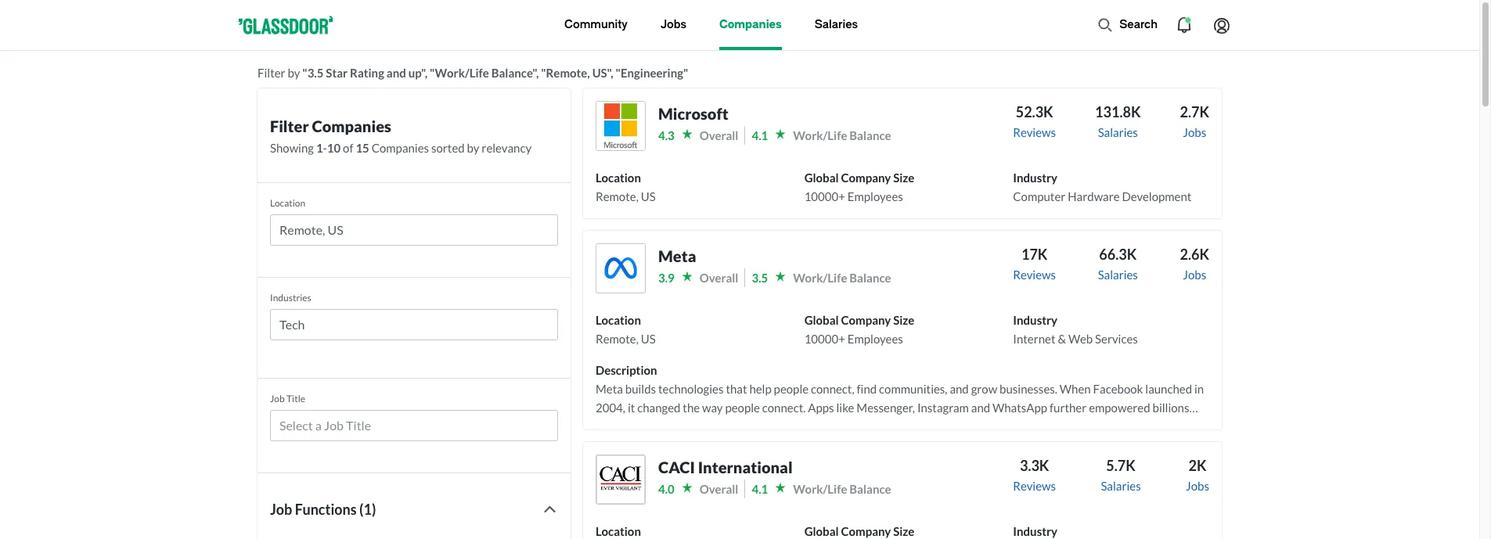 Task type: locate. For each thing, give the bounding box(es) containing it.
size
[[893, 171, 915, 185], [893, 313, 915, 327], [893, 525, 915, 539]]

connect,
[[811, 382, 855, 396]]

filter
[[258, 66, 285, 80], [270, 117, 309, 135]]

2 vertical spatial work/life balance
[[793, 482, 891, 496]]

overall
[[700, 128, 739, 142], [700, 271, 739, 285], [700, 482, 739, 496]]

2 vertical spatial size
[[893, 525, 915, 539]]

showing
[[270, 141, 314, 155]]

1 horizontal spatial like
[[1056, 420, 1074, 434]]

beyond
[[797, 420, 835, 434]]

overall down the caci international
[[700, 482, 739, 496]]

1 vertical spatial by
[[467, 141, 479, 155]]

2 global from the top
[[805, 313, 839, 327]]

0 vertical spatial company
[[841, 171, 891, 185]]

meta up next
[[718, 420, 745, 434]]

like up 2d
[[836, 401, 854, 415]]

instagram
[[917, 401, 969, 415]]

1 none field from the top
[[270, 215, 558, 252]]

1 work/life balance from the top
[[793, 128, 891, 142]]

0 vertical spatial size
[[893, 171, 915, 185]]

10000+
[[805, 189, 845, 204], [805, 332, 845, 346]]

job inside button
[[270, 501, 292, 518]]

1 vertical spatial reviews
[[1013, 268, 1056, 282]]

2.7k jobs
[[1180, 103, 1210, 139]]

global company size
[[805, 525, 915, 539]]

0 vertical spatial remote,
[[596, 189, 639, 204]]

1 vertical spatial meta
[[596, 382, 623, 396]]

4.1
[[752, 128, 768, 142], [752, 482, 768, 496]]

0 vertical spatial balance
[[850, 128, 891, 142]]

location remote, us up description
[[596, 313, 656, 346]]

apps
[[808, 401, 834, 415]]

like down further
[[1056, 420, 1074, 434]]

1 vertical spatial the
[[635, 420, 652, 434]]

overall for meta
[[700, 271, 739, 285]]

industry for microsoft
[[1013, 171, 1058, 185]]

employees for meta
[[848, 332, 903, 346]]

it
[[628, 401, 635, 415]]

none field for industries
[[270, 309, 558, 347]]

0 vertical spatial reviews
[[1013, 125, 1056, 139]]

Location field
[[279, 221, 549, 240]]

salaries for meta
[[1098, 268, 1138, 282]]

meta
[[658, 247, 696, 265], [596, 382, 623, 396], [718, 420, 745, 434]]

reviews
[[1013, 125, 1056, 139], [1013, 268, 1056, 282], [1013, 479, 1056, 493]]

1 vertical spatial filter
[[270, 117, 309, 135]]

2 size from the top
[[893, 313, 915, 327]]

evolution
[[741, 438, 789, 453]]

jobs for meta
[[1183, 268, 1207, 282]]

whatsapp
[[993, 401, 1048, 415]]

none field for location
[[270, 215, 558, 252]]

description
[[596, 363, 657, 377]]

meta image
[[596, 243, 646, 294]]

industry up internet
[[1013, 313, 1058, 327]]

global
[[805, 171, 839, 185], [805, 313, 839, 327], [805, 525, 839, 539]]

none field 'job title'
[[270, 410, 558, 448]]

1 vertical spatial job
[[270, 501, 292, 518]]

2 work/life from the top
[[793, 271, 847, 285]]

1 vertical spatial work/life balance
[[793, 271, 891, 285]]

help right that
[[750, 382, 772, 396]]

2 10000+ from the top
[[805, 332, 845, 346]]

3 overall from the top
[[700, 482, 739, 496]]

1 vertical spatial remote,
[[596, 332, 639, 346]]

2 vertical spatial none field
[[270, 410, 558, 448]]

jobs down 2k
[[1186, 479, 1210, 493]]

1 remote, from the top
[[596, 189, 639, 204]]

2 vertical spatial balance
[[850, 482, 891, 496]]

by left "3.5
[[288, 66, 300, 80]]

2 vertical spatial global
[[805, 525, 839, 539]]

industry inside industry computer hardware development
[[1013, 171, 1058, 185]]

0 vertical spatial industry
[[1013, 171, 1058, 185]]

companies right 15
[[372, 141, 429, 155]]

4.3
[[658, 128, 675, 142]]

location down caci international image on the bottom left
[[596, 525, 641, 539]]

1 job from the top
[[270, 393, 285, 405]]

jobs inside '2.7k jobs'
[[1183, 125, 1207, 139]]

location remote, us for microsoft
[[596, 171, 656, 204]]

1 industry from the top
[[1013, 171, 1058, 185]]

salaries inside 131.8k salaries
[[1098, 125, 1138, 139]]

None field
[[270, 215, 558, 252], [270, 309, 558, 347], [270, 410, 558, 448]]

0 vertical spatial by
[[288, 66, 300, 80]]

0 vertical spatial the
[[683, 401, 700, 415]]

1 vertical spatial work/life
[[793, 271, 847, 285]]

1 vertical spatial overall
[[700, 271, 739, 285]]

meta up 3.9
[[658, 247, 696, 265]]

by right sorted
[[467, 141, 479, 155]]

1 company from the top
[[841, 171, 891, 185]]

2 vertical spatial industry
[[1013, 525, 1058, 539]]

us",
[[592, 66, 614, 80]]

none field for job title
[[270, 410, 558, 448]]

66.3k salaries
[[1098, 246, 1138, 282]]

overall down the microsoft
[[700, 128, 739, 142]]

us down microsoft image
[[641, 189, 656, 204]]

2 vertical spatial work/life
[[793, 482, 847, 496]]

2 work/life balance from the top
[[793, 271, 891, 285]]

2 company from the top
[[841, 313, 891, 327]]

1 vertical spatial help
[[644, 438, 667, 453]]

2 4.1 from the top
[[752, 482, 768, 496]]

jobs down 2.6k
[[1183, 268, 1207, 282]]

the down 'now,'
[[697, 438, 714, 453]]

reviews down 3.3k
[[1013, 479, 1056, 493]]

0 vertical spatial location remote, us
[[596, 171, 656, 204]]

2 vertical spatial overall
[[700, 482, 739, 496]]

0 vertical spatial in
[[1195, 382, 1204, 396]]

3 company from the top
[[841, 525, 891, 539]]

1 horizontal spatial by
[[467, 141, 479, 155]]

jobs down '2.7k'
[[1183, 125, 1207, 139]]

1 vertical spatial industry
[[1013, 313, 1058, 327]]

employees
[[848, 189, 903, 204], [848, 332, 903, 346]]

0 vertical spatial people
[[774, 382, 809, 396]]

location down showing
[[270, 197, 305, 209]]

none field industries
[[270, 309, 558, 347]]

2 balance from the top
[[850, 271, 891, 285]]

3 work/life balance from the top
[[793, 482, 891, 496]]

industry up computer
[[1013, 171, 1058, 185]]

(1)
[[359, 501, 376, 518]]

0 horizontal spatial in
[[792, 438, 801, 453]]

work/life balance for caci international
[[793, 482, 891, 496]]

2d
[[838, 420, 853, 434]]

reviews down 17k
[[1013, 268, 1056, 282]]

1 vertical spatial in
[[792, 438, 801, 453]]

jobs link
[[661, 0, 687, 50]]

1 vertical spatial location remote, us
[[596, 313, 656, 346]]

1 global company size 10000+ employees from the top
[[805, 171, 915, 204]]

by
[[288, 66, 300, 80], [467, 141, 479, 155]]

relevancy
[[482, 141, 532, 155]]

0 vertical spatial 10000+
[[805, 189, 845, 204]]

salaries for microsoft
[[1098, 125, 1138, 139]]

0 vertical spatial job
[[270, 393, 285, 405]]

company
[[841, 171, 891, 185], [841, 313, 891, 327], [841, 525, 891, 539]]

overall for caci international
[[700, 482, 739, 496]]

Job Title field
[[279, 416, 549, 435]]

2 us from the top
[[641, 332, 656, 346]]

description meta builds technologies that help people connect, find communities, and grow businesses. when facebook launched in 2004, it changed the way people connect. apps like messenger, instagram and whatsapp further empowered billions around the world. now, meta is moving beyond 2d screens toward immersive experiences like augmented and virtual reality to help build the next evolution in social technology.
[[596, 363, 1204, 453]]

the up to
[[635, 420, 652, 434]]

microsoft image
[[596, 101, 646, 151]]

2 reviews from the top
[[1013, 268, 1056, 282]]

2 vertical spatial reviews
[[1013, 479, 1056, 493]]

2.6k jobs
[[1180, 246, 1210, 282]]

2k
[[1189, 457, 1207, 474]]

search button
[[1090, 9, 1166, 41]]

overall left 3.5
[[700, 271, 739, 285]]

1 overall from the top
[[700, 128, 739, 142]]

jobs inside the 2.6k jobs
[[1183, 268, 1207, 282]]

filter left "3.5
[[258, 66, 285, 80]]

global for microsoft
[[805, 171, 839, 185]]

1 10000+ from the top
[[805, 189, 845, 204]]

1 horizontal spatial meta
[[658, 247, 696, 265]]

find
[[857, 382, 877, 396]]

2 vertical spatial meta
[[718, 420, 745, 434]]

work/life balance for meta
[[793, 271, 891, 285]]

1 global from the top
[[805, 171, 839, 185]]

1 vertical spatial like
[[1056, 420, 1074, 434]]

1 balance from the top
[[850, 128, 891, 142]]

1 vertical spatial employees
[[848, 332, 903, 346]]

0 vertical spatial global company size 10000+ employees
[[805, 171, 915, 204]]

none field location
[[270, 215, 558, 252]]

2 none field from the top
[[270, 309, 558, 347]]

people down that
[[725, 401, 760, 415]]

salaries
[[815, 18, 858, 31], [1098, 125, 1138, 139], [1098, 268, 1138, 282], [1101, 479, 1141, 493]]

1 vertical spatial global company size 10000+ employees
[[805, 313, 915, 346]]

computer
[[1013, 189, 1066, 204]]

location remote, us for meta
[[596, 313, 656, 346]]

0 vertical spatial meta
[[658, 247, 696, 265]]

global company size 10000+ employees for microsoft
[[805, 171, 915, 204]]

2 industry from the top
[[1013, 313, 1058, 327]]

location
[[596, 171, 641, 185], [270, 197, 305, 209], [596, 313, 641, 327], [596, 525, 641, 539]]

2 location remote, us from the top
[[596, 313, 656, 346]]

global company size 10000+ employees for meta
[[805, 313, 915, 346]]

0 vertical spatial 4.1
[[752, 128, 768, 142]]

connect.
[[762, 401, 806, 415]]

remote,
[[596, 189, 639, 204], [596, 332, 639, 346]]

remote, for microsoft
[[596, 189, 639, 204]]

5.7k salaries
[[1101, 457, 1141, 493]]

of
[[343, 141, 353, 155]]

industry
[[1013, 171, 1058, 185], [1013, 313, 1058, 327], [1013, 525, 1058, 539]]

caci
[[658, 458, 695, 477]]

0 vertical spatial employees
[[848, 189, 903, 204]]

0 vertical spatial work/life balance
[[793, 128, 891, 142]]

job functions (1) button
[[270, 499, 558, 521]]

companies up of
[[312, 117, 391, 135]]

industry for meta
[[1013, 313, 1058, 327]]

3.5
[[752, 271, 768, 285]]

0 horizontal spatial like
[[836, 401, 854, 415]]

3.3k
[[1020, 457, 1049, 474]]

filter inside filter companies showing 1 - 10 of 15 companies sorted by relevancy
[[270, 117, 309, 135]]

2 job from the top
[[270, 501, 292, 518]]

4.0
[[658, 482, 675, 496]]

us up description
[[641, 332, 656, 346]]

2 remote, from the top
[[596, 332, 639, 346]]

star
[[326, 66, 348, 80]]

the
[[683, 401, 700, 415], [635, 420, 652, 434], [697, 438, 714, 453]]

balance",
[[491, 66, 539, 80]]

Industries field
[[279, 315, 549, 334]]

1 4.1 from the top
[[752, 128, 768, 142]]

1 vertical spatial size
[[893, 313, 915, 327]]

reviews down 52.3k
[[1013, 125, 1056, 139]]

businesses.
[[1000, 382, 1058, 396]]

3 balance from the top
[[850, 482, 891, 496]]

1 reviews from the top
[[1013, 125, 1056, 139]]

meta up the 2004,
[[596, 382, 623, 396]]

global company size 10000+ employees
[[805, 171, 915, 204], [805, 313, 915, 346]]

1 size from the top
[[893, 171, 915, 185]]

1 vertical spatial company
[[841, 313, 891, 327]]

filter by "3.5 star rating and up", "work/life balance", "remote, us", "engineering"
[[258, 66, 688, 80]]

balance for microsoft
[[850, 128, 891, 142]]

people up connect.
[[774, 382, 809, 396]]

1 work/life from the top
[[793, 128, 847, 142]]

remote, down microsoft image
[[596, 189, 639, 204]]

0 vertical spatial companies
[[719, 18, 782, 31]]

1 vertical spatial balance
[[850, 271, 891, 285]]

1 vertical spatial global
[[805, 313, 839, 327]]

1 vertical spatial 10000+
[[805, 332, 845, 346]]

in right launched at the right bottom
[[1195, 382, 1204, 396]]

remote, up description
[[596, 332, 639, 346]]

0 vertical spatial none field
[[270, 215, 558, 252]]

industry down 3.3k reviews in the bottom of the page
[[1013, 525, 1058, 539]]

1 vertical spatial none field
[[270, 309, 558, 347]]

3 reviews from the top
[[1013, 479, 1056, 493]]

2 horizontal spatial meta
[[718, 420, 745, 434]]

1 vertical spatial people
[[725, 401, 760, 415]]

0 vertical spatial overall
[[700, 128, 739, 142]]

companies right the jobs link
[[719, 18, 782, 31]]

filter up showing
[[270, 117, 309, 135]]

0 vertical spatial filter
[[258, 66, 285, 80]]

0 vertical spatial like
[[836, 401, 854, 415]]

industries
[[270, 292, 311, 304]]

1 vertical spatial 4.1
[[752, 482, 768, 496]]

help
[[750, 382, 772, 396], [644, 438, 667, 453]]

2 employees from the top
[[848, 332, 903, 346]]

industry inside the industry internet & web services
[[1013, 313, 1058, 327]]

internet
[[1013, 332, 1056, 346]]

"work/life
[[430, 66, 489, 80]]

1 vertical spatial us
[[641, 332, 656, 346]]

1 horizontal spatial people
[[774, 382, 809, 396]]

0 vertical spatial us
[[641, 189, 656, 204]]

to
[[631, 438, 642, 453]]

in left social on the bottom of the page
[[792, 438, 801, 453]]

0 vertical spatial global
[[805, 171, 839, 185]]

3 none field from the top
[[270, 410, 558, 448]]

jobs
[[661, 18, 687, 31], [1183, 125, 1207, 139], [1183, 268, 1207, 282], [1186, 479, 1210, 493]]

overall for microsoft
[[700, 128, 739, 142]]

1 us from the top
[[641, 189, 656, 204]]

1 location remote, us from the top
[[596, 171, 656, 204]]

location remote, us down microsoft image
[[596, 171, 656, 204]]

10000+ for meta
[[805, 332, 845, 346]]

2 vertical spatial the
[[697, 438, 714, 453]]

3 work/life from the top
[[793, 482, 847, 496]]

the down technologies
[[683, 401, 700, 415]]

messenger,
[[857, 401, 915, 415]]

help right to
[[644, 438, 667, 453]]

0 vertical spatial help
[[750, 382, 772, 396]]

job left title
[[270, 393, 285, 405]]

1 employees from the top
[[848, 189, 903, 204]]

job left functions
[[270, 501, 292, 518]]

technology.
[[835, 438, 894, 453]]

2 global company size 10000+ employees from the top
[[805, 313, 915, 346]]

17k reviews
[[1013, 246, 1056, 282]]

2 vertical spatial company
[[841, 525, 891, 539]]

1 vertical spatial companies
[[312, 117, 391, 135]]

balance
[[850, 128, 891, 142], [850, 271, 891, 285], [850, 482, 891, 496]]

0 vertical spatial work/life
[[793, 128, 847, 142]]

and down grow
[[971, 401, 990, 415]]

2 overall from the top
[[700, 271, 739, 285]]



Task type: vqa. For each thing, say whether or not it's contained in the screenshot.
topmost "SIZE"
yes



Task type: describe. For each thing, give the bounding box(es) containing it.
launched
[[1146, 382, 1192, 396]]

0 horizontal spatial people
[[725, 401, 760, 415]]

10
[[327, 141, 341, 155]]

"remote,
[[541, 66, 590, 80]]

job title
[[270, 393, 305, 405]]

way
[[702, 401, 723, 415]]

131.8k salaries
[[1095, 103, 1141, 139]]

caci international
[[658, 458, 793, 477]]

jobs for microsoft
[[1183, 125, 1207, 139]]

-
[[323, 141, 327, 155]]

1
[[316, 141, 323, 155]]

filter companies showing 1 - 10 of 15 companies sorted by relevancy
[[270, 117, 532, 155]]

0 horizontal spatial by
[[288, 66, 300, 80]]

reality
[[596, 438, 629, 453]]

balance for caci international
[[850, 482, 891, 496]]

experiences
[[992, 420, 1054, 434]]

salaries for caci international
[[1101, 479, 1141, 493]]

reviews for microsoft
[[1013, 125, 1056, 139]]

1 horizontal spatial in
[[1195, 382, 1204, 396]]

communities,
[[879, 382, 948, 396]]

10000+ for microsoft
[[805, 189, 845, 204]]

66.3k
[[1099, 246, 1137, 263]]

community link
[[565, 0, 628, 50]]

balance for meta
[[850, 271, 891, 285]]

grow
[[971, 382, 998, 396]]

location down microsoft image
[[596, 171, 641, 185]]

immersive
[[937, 420, 990, 434]]

remote, for meta
[[596, 332, 639, 346]]

company for meta
[[841, 313, 891, 327]]

title
[[287, 393, 305, 405]]

size for meta
[[893, 313, 915, 327]]

global for meta
[[805, 313, 839, 327]]

work/life for microsoft
[[793, 128, 847, 142]]

2.7k
[[1180, 103, 1210, 121]]

size for microsoft
[[893, 171, 915, 185]]

employees for microsoft
[[848, 189, 903, 204]]

filter for by
[[258, 66, 285, 80]]

build
[[669, 438, 695, 453]]

web
[[1069, 332, 1093, 346]]

work/life for caci international
[[793, 482, 847, 496]]

reviews for caci international
[[1013, 479, 1056, 493]]

5.7k
[[1106, 457, 1136, 474]]

hardware
[[1068, 189, 1120, 204]]

changed
[[637, 401, 681, 415]]

virtual
[[1158, 420, 1191, 434]]

and up instagram
[[950, 382, 969, 396]]

around
[[596, 420, 633, 434]]

rating
[[350, 66, 384, 80]]

work/life for meta
[[793, 271, 847, 285]]

companies link
[[719, 0, 782, 50]]

world.
[[654, 420, 687, 434]]

that
[[726, 382, 747, 396]]

2004,
[[596, 401, 626, 415]]

3 size from the top
[[893, 525, 915, 539]]

4.1 for caci international
[[752, 482, 768, 496]]

salaries link
[[815, 0, 858, 50]]

3.3k reviews
[[1013, 457, 1056, 493]]

is
[[747, 420, 755, 434]]

industry computer hardware development
[[1013, 171, 1192, 204]]

now,
[[689, 420, 715, 434]]

15
[[356, 141, 369, 155]]

development
[[1122, 189, 1192, 204]]

community
[[565, 18, 628, 31]]

and left virtual
[[1136, 420, 1155, 434]]

0 horizontal spatial meta
[[596, 382, 623, 396]]

empowered
[[1089, 401, 1151, 415]]

&
[[1058, 332, 1066, 346]]

job for job title
[[270, 393, 285, 405]]

technologies
[[658, 382, 724, 396]]

augmented
[[1076, 420, 1134, 434]]

services
[[1095, 332, 1138, 346]]

international
[[698, 458, 793, 477]]

3 global from the top
[[805, 525, 839, 539]]

toward
[[897, 420, 934, 434]]

search
[[1120, 18, 1158, 31]]

52.3k
[[1016, 103, 1053, 121]]

131.8k
[[1095, 103, 1141, 121]]

moving
[[758, 420, 795, 434]]

industry internet & web services
[[1013, 313, 1138, 346]]

us for microsoft
[[641, 189, 656, 204]]

1 horizontal spatial help
[[750, 382, 772, 396]]

us for meta
[[641, 332, 656, 346]]

company for microsoft
[[841, 171, 891, 185]]

job for job functions (1)
[[270, 501, 292, 518]]

3 industry from the top
[[1013, 525, 1058, 539]]

next
[[716, 438, 739, 453]]

work/life balance for microsoft
[[793, 128, 891, 142]]

caci international image
[[596, 455, 646, 505]]

and left up",
[[387, 66, 406, 80]]

4.1 for microsoft
[[752, 128, 768, 142]]

3.9
[[658, 271, 675, 285]]

sorted
[[431, 141, 465, 155]]

0 horizontal spatial help
[[644, 438, 667, 453]]

2k jobs
[[1186, 457, 1210, 493]]

2 vertical spatial companies
[[372, 141, 429, 155]]

location up description
[[596, 313, 641, 327]]

further
[[1050, 401, 1087, 415]]

jobs up "engineering"
[[661, 18, 687, 31]]

when
[[1060, 382, 1091, 396]]

reviews for meta
[[1013, 268, 1056, 282]]

filter for companies
[[270, 117, 309, 135]]

"3.5
[[302, 66, 324, 80]]

52.3k reviews
[[1013, 103, 1056, 139]]

17k
[[1022, 246, 1048, 263]]

microsoft
[[658, 104, 729, 123]]

billions
[[1153, 401, 1190, 415]]

"engineering"
[[616, 66, 688, 80]]

facebook
[[1093, 382, 1143, 396]]

2.6k
[[1180, 246, 1210, 263]]

by inside filter companies showing 1 - 10 of 15 companies sorted by relevancy
[[467, 141, 479, 155]]

jobs for caci international
[[1186, 479, 1210, 493]]

builds
[[625, 382, 656, 396]]



